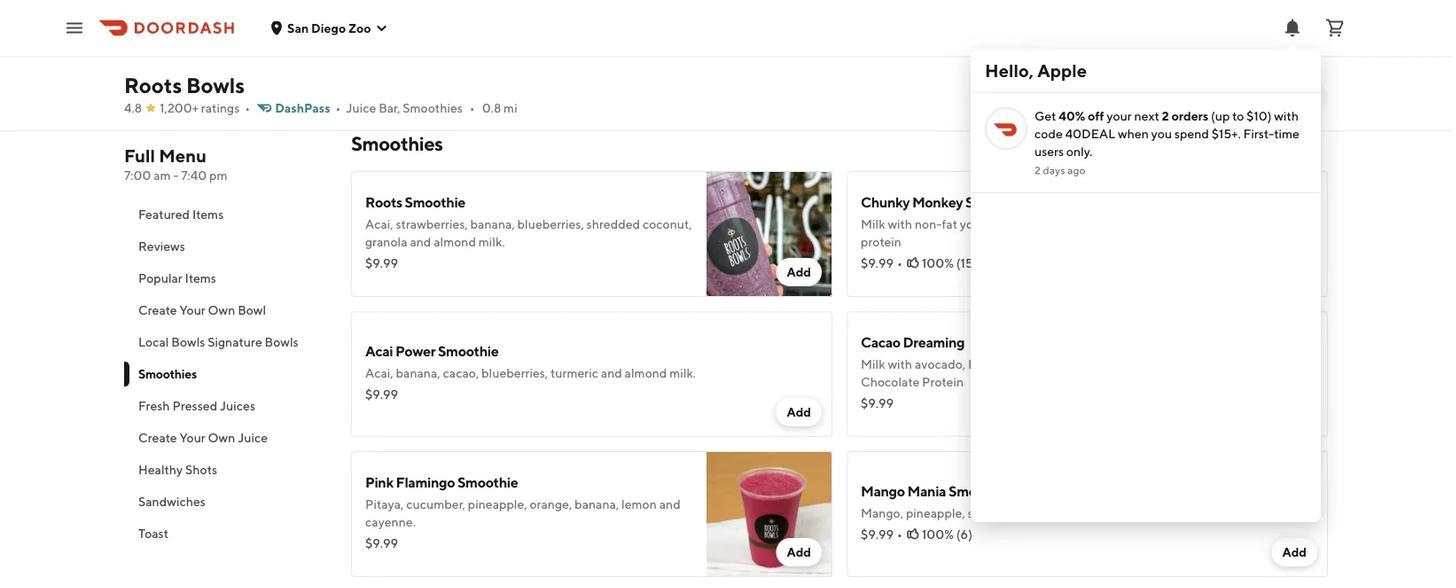 Task type: vqa. For each thing, say whether or not it's contained in the screenshot.
(optional) to the left
no



Task type: locate. For each thing, give the bounding box(es) containing it.
acai, inside roots smoothie acai, strawberries, banana, blueberries, shredded coconut, granola and almond milk. $9.99
[[365, 217, 394, 231]]

next
[[1135, 109, 1160, 123]]

2 up you
[[1162, 109, 1170, 123]]

ube
[[365, 15, 392, 29]]

your for juice
[[180, 431, 206, 445]]

pineapple, inside mango mania smoothie mango, pineapple, strawberries, banana and orange.
[[906, 506, 966, 521]]

$9.99
[[365, 256, 398, 271], [861, 256, 894, 271], [365, 387, 398, 402], [861, 396, 894, 411], [861, 527, 894, 542], [365, 536, 398, 551]]

juice inside button
[[238, 431, 268, 445]]

roots smoothie image
[[707, 171, 833, 297]]

1 vertical spatial strawberries,
[[396, 217, 468, 231]]

0 vertical spatial items
[[192, 207, 224, 222]]

1 vertical spatial your
[[180, 431, 206, 445]]

own left bowl
[[208, 303, 235, 318]]

0 horizontal spatial +
[[597, 32, 603, 47]]

1 vertical spatial cacao
[[1133, 217, 1166, 231]]

popular
[[138, 271, 183, 286]]

smoothie for pink flamingo smoothie
[[458, 474, 518, 491]]

0 vertical spatial 100%
[[922, 256, 954, 271]]

$9.99 down mango,
[[861, 527, 894, 542]]

0 horizontal spatial base,
[[394, 15, 424, 29]]

• right ratings
[[245, 101, 250, 115]]

banana, inside 'chunky monkey smoothie milk with non-fat yogurt, banana, peanut butter, cacao nibs + 20g chocolate protein'
[[1003, 217, 1047, 231]]

healthy
[[138, 463, 183, 477]]

bowls for roots
[[186, 72, 245, 98]]

and right granola
[[410, 235, 431, 249]]

1 $9.99 • from the top
[[861, 256, 903, 271]]

milk up protein
[[861, 217, 886, 231]]

1 vertical spatial nibs,
[[1111, 357, 1138, 372]]

create
[[138, 303, 177, 318], [138, 431, 177, 445]]

+ left 20g
[[1194, 217, 1200, 231]]

smoothie inside 'chunky monkey smoothie milk with non-fat yogurt, banana, peanut butter, cacao nibs + 20g chocolate protein'
[[966, 194, 1027, 211]]

0 vertical spatial cacao
[[472, 32, 505, 47]]

7:00
[[124, 168, 151, 183]]

0 horizontal spatial roots
[[124, 72, 182, 98]]

(6)
[[957, 527, 973, 542]]

$9.99 down cayenne.
[[365, 536, 398, 551]]

2 your from the top
[[180, 431, 206, 445]]

bar,
[[379, 101, 400, 115]]

1 horizontal spatial pineapple,
[[906, 506, 966, 521]]

• down protein
[[898, 256, 903, 271]]

0 vertical spatial coconut,
[[760, 15, 810, 29]]

items
[[192, 207, 224, 222], [185, 271, 216, 286]]

days
[[1043, 164, 1066, 176]]

1 vertical spatial seeds
[[1219, 357, 1251, 372]]

strawberries, inside mango mania smoothie mango, pineapple, strawberries, banana and orange.
[[968, 506, 1040, 521]]

milk inside cacao dreaming milk with avocado, bananas, spinach, cacao nibs, agave, hemp seeds + chocolate protein $9.99
[[861, 357, 886, 372]]

cacao right spinach,
[[1073, 357, 1109, 372]]

+ right hemp
[[1253, 357, 1260, 372]]

am
[[154, 168, 171, 183]]

and right lemon
[[660, 497, 681, 512]]

0 horizontal spatial juice
[[238, 431, 268, 445]]

nibs, left chia
[[507, 32, 533, 47]]

smoothie up "cucumber,"
[[458, 474, 518, 491]]

milk. inside roots smoothie acai, strawberries, banana, blueberries, shredded coconut, granola and almond milk. $9.99
[[479, 235, 505, 249]]

2 own from the top
[[208, 431, 235, 445]]

seeds inside ube base, white coconut base, granola, banana, strawberries, unsweet coconut, chopped almonds, cacao nibs, chia seeds + honey $14.00
[[562, 32, 594, 47]]

2 vertical spatial +
[[1253, 357, 1260, 372]]

pineapple, inside pink flamingo smoothie pitaya, cucumber, pineapple, orange, banana, lemon and cayenne. $9.99
[[468, 497, 527, 512]]

yogurt,
[[960, 217, 1000, 231]]

0 vertical spatial nibs,
[[507, 32, 533, 47]]

almond right turmeric
[[625, 366, 667, 380]]

and
[[410, 235, 431, 249], [601, 366, 622, 380], [660, 497, 681, 512], [1087, 506, 1108, 521]]

2 milk from the top
[[861, 357, 886, 372]]

1 horizontal spatial seeds
[[1219, 357, 1251, 372]]

chunky monkey smoothie milk with non-fat yogurt, banana, peanut butter, cacao nibs + 20g chocolate protein
[[861, 194, 1284, 249]]

1 vertical spatial +
[[1194, 217, 1200, 231]]

smoothies
[[403, 101, 463, 115], [351, 132, 443, 155], [138, 367, 197, 381]]

(up to $10) with code 40deal when you spend $15+. first-time users only.
[[1035, 109, 1300, 159]]

items up create your own bowl
[[185, 271, 216, 286]]

smoothie up granola
[[405, 194, 466, 211]]

+ left honey
[[597, 32, 603, 47]]

1 horizontal spatial cacao
[[1073, 357, 1109, 372]]

granola
[[365, 235, 408, 249]]

0 vertical spatial juice
[[346, 101, 376, 115]]

0 horizontal spatial cacao
[[861, 334, 901, 351]]

honey
[[606, 32, 641, 47]]

Item Search search field
[[1073, 88, 1314, 107]]

1 horizontal spatial +
[[1194, 217, 1200, 231]]

monkey
[[913, 194, 963, 211]]

nibs, inside ube base, white coconut base, granola, banana, strawberries, unsweet coconut, chopped almonds, cacao nibs, chia seeds + honey $14.00
[[507, 32, 533, 47]]

0 vertical spatial almond
[[434, 235, 476, 249]]

full
[[124, 145, 155, 166]]

almond inside acai power smoothie acai, banana, cacao, blueberries, turmeric and almond milk. $9.99 add
[[625, 366, 667, 380]]

juice down juices
[[238, 431, 268, 445]]

spinach,
[[1022, 357, 1070, 372]]

1 vertical spatial $9.99 •
[[861, 527, 903, 542]]

smoothie up yogurt,
[[966, 194, 1027, 211]]

own down fresh pressed juices button
[[208, 431, 235, 445]]

• right dashpass
[[336, 101, 341, 115]]

strawberries, up honey
[[635, 15, 707, 29]]

0 horizontal spatial cacao
[[472, 32, 505, 47]]

2 horizontal spatial +
[[1253, 357, 1260, 372]]

avocado,
[[915, 357, 966, 372]]

seeds
[[562, 32, 594, 47], [1219, 357, 1251, 372]]

$9.99 down granola
[[365, 256, 398, 271]]

with inside cacao dreaming milk with avocado, bananas, spinach, cacao nibs, agave, hemp seeds + chocolate protein $9.99
[[888, 357, 913, 372]]

your for bowl
[[180, 303, 206, 318]]

coconut, right unsweet
[[760, 15, 810, 29]]

cacao down coconut
[[472, 32, 505, 47]]

-
[[173, 168, 179, 183]]

flamingo
[[396, 474, 455, 491]]

base, up chopped
[[394, 15, 424, 29]]

with up chocolate
[[888, 357, 913, 372]]

0 vertical spatial blueberries,
[[518, 217, 584, 231]]

acai power smoothie acai, banana, cacao, blueberries, turmeric and almond milk. $9.99 add
[[365, 343, 812, 420]]

smoothies up fresh
[[138, 367, 197, 381]]

1 horizontal spatial almond
[[625, 366, 667, 380]]

banana, inside ube base, white coconut base, granola, banana, strawberries, unsweet coconut, chopped almonds, cacao nibs, chia seeds + honey $14.00
[[588, 15, 633, 29]]

0 horizontal spatial strawberries,
[[396, 217, 468, 231]]

1,200+
[[160, 101, 199, 115]]

roots up granola
[[365, 194, 402, 211]]

2 acai, from the top
[[365, 366, 394, 380]]

0 vertical spatial create
[[138, 303, 177, 318]]

2 100% from the top
[[922, 527, 954, 542]]

blueberries,
[[518, 217, 584, 231], [482, 366, 548, 380]]

2 $9.99 • from the top
[[861, 527, 903, 542]]

0 horizontal spatial milk.
[[479, 235, 505, 249]]

0 vertical spatial acai,
[[365, 217, 394, 231]]

0 vertical spatial roots
[[124, 72, 182, 98]]

mango mania smoothie mango, pineapple, strawberries, banana and orange.
[[861, 483, 1153, 521]]

milk up chocolate
[[861, 357, 886, 372]]

acai, up granola
[[365, 217, 394, 231]]

2 left days
[[1035, 164, 1041, 176]]

blueberries, left shredded
[[518, 217, 584, 231]]

roots up 4.8
[[124, 72, 182, 98]]

1 horizontal spatial base,
[[509, 15, 538, 29]]

1 vertical spatial acai,
[[365, 366, 394, 380]]

off
[[1088, 109, 1105, 123]]

with for dreaming
[[888, 357, 913, 372]]

base,
[[394, 15, 424, 29], [509, 15, 538, 29]]

blueberries, right cacao, at the left bottom of the page
[[482, 366, 548, 380]]

+
[[597, 32, 603, 47], [1194, 217, 1200, 231], [1253, 357, 1260, 372]]

local
[[138, 335, 169, 349]]

1 horizontal spatial nibs,
[[1111, 357, 1138, 372]]

0 vertical spatial strawberries,
[[635, 15, 707, 29]]

0 horizontal spatial almond
[[434, 235, 476, 249]]

when
[[1118, 126, 1149, 141]]

100% (6)
[[922, 527, 973, 542]]

healthy shots
[[138, 463, 217, 477]]

and right turmeric
[[601, 366, 622, 380]]

1 100% from the top
[[922, 256, 954, 271]]

1 vertical spatial items
[[185, 271, 216, 286]]

0 vertical spatial milk
[[861, 217, 886, 231]]

0 vertical spatial $9.99 •
[[861, 256, 903, 271]]

1 milk from the top
[[861, 217, 886, 231]]

bowls right local
[[171, 335, 205, 349]]

coconut,
[[760, 15, 810, 29], [643, 217, 692, 231]]

seeds right hemp
[[1219, 357, 1251, 372]]

smoothie up (6)
[[949, 483, 1010, 500]]

with inside (up to $10) with code 40deal when you spend $15+. first-time users only.
[[1275, 109, 1299, 123]]

nibs
[[1168, 217, 1191, 231]]

and inside mango mania smoothie mango, pineapple, strawberries, banana and orange.
[[1087, 506, 1108, 521]]

create up healthy
[[138, 431, 177, 445]]

and inside pink flamingo smoothie pitaya, cucumber, pineapple, orange, banana, lemon and cayenne. $9.99
[[660, 497, 681, 512]]

cacao
[[861, 334, 901, 351], [1073, 357, 1109, 372]]

hello,
[[985, 60, 1034, 81]]

pineapple, down mania
[[906, 506, 966, 521]]

acai, down acai
[[365, 366, 394, 380]]

power
[[396, 343, 436, 360]]

0 horizontal spatial nibs,
[[507, 32, 533, 47]]

2 horizontal spatial strawberries,
[[968, 506, 1040, 521]]

almond inside roots smoothie acai, strawberries, banana, blueberries, shredded coconut, granola and almond milk. $9.99
[[434, 235, 476, 249]]

roots inside roots smoothie acai, strawberries, banana, blueberries, shredded coconut, granola and almond milk. $9.99
[[365, 194, 402, 211]]

and right banana
[[1087, 506, 1108, 521]]

1 horizontal spatial roots
[[365, 194, 402, 211]]

create down popular
[[138, 303, 177, 318]]

0 vertical spatial milk.
[[479, 235, 505, 249]]

1 vertical spatial almond
[[625, 366, 667, 380]]

$9.99 down chocolate
[[861, 396, 894, 411]]

1 vertical spatial own
[[208, 431, 235, 445]]

cacao left nibs
[[1133, 217, 1166, 231]]

san diego zoo button
[[270, 20, 389, 35]]

1 vertical spatial 2
[[1035, 164, 1041, 176]]

0 horizontal spatial seeds
[[562, 32, 594, 47]]

own for bowl
[[208, 303, 235, 318]]

1 create from the top
[[138, 303, 177, 318]]

featured items
[[138, 207, 224, 222]]

smoothies right bar,
[[403, 101, 463, 115]]

with up time
[[1275, 109, 1299, 123]]

seeds down the granola,
[[562, 32, 594, 47]]

toast
[[138, 526, 169, 541]]

0 vertical spatial own
[[208, 303, 235, 318]]

your
[[180, 303, 206, 318], [180, 431, 206, 445]]

100% left (15)
[[922, 256, 954, 271]]

milk inside 'chunky monkey smoothie milk with non-fat yogurt, banana, peanut butter, cacao nibs + 20g chocolate protein'
[[861, 217, 886, 231]]

smoothie inside pink flamingo smoothie pitaya, cucumber, pineapple, orange, banana, lemon and cayenne. $9.99
[[458, 474, 518, 491]]

•
[[245, 101, 250, 115], [336, 101, 341, 115], [470, 101, 475, 115], [898, 256, 903, 271], [898, 527, 903, 542]]

$10)
[[1247, 109, 1272, 123]]

fat
[[942, 217, 958, 231]]

strawberries, inside ube base, white coconut base, granola, banana, strawberries, unsweet coconut, chopped almonds, cacao nibs, chia seeds + honey $14.00
[[635, 15, 707, 29]]

smoothie up cacao, at the left bottom of the page
[[438, 343, 499, 360]]

• left 0.8
[[470, 101, 475, 115]]

cacao dreaming milk with avocado, bananas, spinach, cacao nibs, agave, hemp seeds + chocolate protein $9.99
[[861, 334, 1260, 411]]

$9.99 • down protein
[[861, 256, 903, 271]]

get 40% off your next 2 orders
[[1035, 109, 1209, 123]]

1 vertical spatial create
[[138, 431, 177, 445]]

$9.99 inside pink flamingo smoothie pitaya, cucumber, pineapple, orange, banana, lemon and cayenne. $9.99
[[365, 536, 398, 551]]

0 vertical spatial with
[[1275, 109, 1299, 123]]

strawberries, up granola
[[396, 217, 468, 231]]

1 vertical spatial milk.
[[670, 366, 696, 380]]

1 horizontal spatial cacao
[[1133, 217, 1166, 231]]

+ inside ube base, white coconut base, granola, banana, strawberries, unsweet coconut, chopped almonds, cacao nibs, chia seeds + honey $14.00
[[597, 32, 603, 47]]

1 horizontal spatial milk.
[[670, 366, 696, 380]]

100% left (6)
[[922, 527, 954, 542]]

banana, inside roots smoothie acai, strawberries, banana, blueberries, shredded coconut, granola and almond milk. $9.99
[[471, 217, 515, 231]]

strawberries,
[[635, 15, 707, 29], [396, 217, 468, 231], [968, 506, 1040, 521]]

1 vertical spatial smoothies
[[351, 132, 443, 155]]

1 horizontal spatial coconut,
[[760, 15, 810, 29]]

1 your from the top
[[180, 303, 206, 318]]

bowls up ratings
[[186, 72, 245, 98]]

with up protein
[[888, 217, 913, 231]]

0 horizontal spatial pineapple,
[[468, 497, 527, 512]]

0 vertical spatial seeds
[[562, 32, 594, 47]]

chia
[[536, 32, 559, 47]]

1 vertical spatial roots
[[365, 194, 402, 211]]

1 vertical spatial coconut,
[[643, 217, 692, 231]]

juice left bar,
[[346, 101, 376, 115]]

apple
[[1038, 60, 1088, 81]]

your down popular items
[[180, 303, 206, 318]]

1 horizontal spatial strawberries,
[[635, 15, 707, 29]]

0 horizontal spatial 2
[[1035, 164, 1041, 176]]

$9.99 down acai
[[365, 387, 398, 402]]

items up reviews button
[[192, 207, 224, 222]]

create your own bowl button
[[124, 294, 330, 326]]

create for create your own bowl
[[138, 303, 177, 318]]

pineapple, left the "orange,"
[[468, 497, 527, 512]]

1 own from the top
[[208, 303, 235, 318]]

almond right granola
[[434, 235, 476, 249]]

with
[[1275, 109, 1299, 123], [888, 217, 913, 231], [888, 357, 913, 372]]

2 create from the top
[[138, 431, 177, 445]]

own for juice
[[208, 431, 235, 445]]

1 vertical spatial blueberries,
[[482, 366, 548, 380]]

cacao up chocolate
[[861, 334, 901, 351]]

cacao
[[472, 32, 505, 47], [1133, 217, 1166, 231]]

ago
[[1068, 164, 1086, 176]]

shredded
[[587, 217, 640, 231]]

base, up chia
[[509, 15, 538, 29]]

1 vertical spatial juice
[[238, 431, 268, 445]]

smoothie
[[405, 194, 466, 211], [966, 194, 1027, 211], [438, 343, 499, 360], [458, 474, 518, 491], [949, 483, 1010, 500]]

milk.
[[479, 235, 505, 249], [670, 366, 696, 380]]

strawberries, up (6)
[[968, 506, 1040, 521]]

0 vertical spatial +
[[597, 32, 603, 47]]

1 vertical spatial with
[[888, 217, 913, 231]]

smoothie inside mango mania smoothie mango, pineapple, strawberries, banana and orange.
[[949, 483, 1010, 500]]

0 vertical spatial 2
[[1162, 109, 1170, 123]]

blueberries, inside roots smoothie acai, strawberries, banana, blueberries, shredded coconut, granola and almond milk. $9.99
[[518, 217, 584, 231]]

100%
[[922, 256, 954, 271], [922, 527, 954, 542]]

0 horizontal spatial coconut,
[[643, 217, 692, 231]]

nibs, left the agave,
[[1111, 357, 1138, 372]]

cacao inside 'chunky monkey smoothie milk with non-fat yogurt, banana, peanut butter, cacao nibs + 20g chocolate protein'
[[1133, 217, 1166, 231]]

full menu 7:00 am - 7:40 pm
[[124, 145, 228, 183]]

1 acai, from the top
[[365, 217, 394, 231]]

pink
[[365, 474, 394, 491]]

1 vertical spatial milk
[[861, 357, 886, 372]]

1 vertical spatial 100%
[[922, 527, 954, 542]]

1 base, from the left
[[394, 15, 424, 29]]

pink flamingo smoothie pitaya, cucumber, pineapple, orange, banana, lemon and cayenne. $9.99
[[365, 474, 681, 551]]

smoothies down bar,
[[351, 132, 443, 155]]

your down pressed
[[180, 431, 206, 445]]

0 vertical spatial your
[[180, 303, 206, 318]]

2 vertical spatial strawberries,
[[968, 506, 1040, 521]]

2 vertical spatial with
[[888, 357, 913, 372]]

coconut, right shredded
[[643, 217, 692, 231]]

milk. inside acai power smoothie acai, banana, cacao, blueberries, turmeric and almond milk. $9.99 add
[[670, 366, 696, 380]]

reviews button
[[124, 231, 330, 263]]

get
[[1035, 109, 1057, 123]]

40%
[[1059, 109, 1086, 123]]

$9.99 • down mango,
[[861, 527, 903, 542]]

+ inside cacao dreaming milk with avocado, bananas, spinach, cacao nibs, agave, hemp seeds + chocolate protein $9.99
[[1253, 357, 1260, 372]]

turmeric
[[551, 366, 599, 380]]

roots bowls
[[124, 72, 245, 98]]



Task type: describe. For each thing, give the bounding box(es) containing it.
cacao inside ube base, white coconut base, granola, banana, strawberries, unsweet coconut, chopped almonds, cacao nibs, chia seeds + honey $14.00
[[472, 32, 505, 47]]

roots for roots smoothie acai, strawberries, banana, blueberries, shredded coconut, granola and almond milk. $9.99
[[365, 194, 402, 211]]

100% for monkey
[[922, 256, 954, 271]]

strawberries, inside roots smoothie acai, strawberries, banana, blueberries, shredded coconut, granola and almond milk. $9.99
[[396, 217, 468, 231]]

featured
[[138, 207, 190, 222]]

$9.99 inside cacao dreaming milk with avocado, bananas, spinach, cacao nibs, agave, hemp seeds + chocolate protein $9.99
[[861, 396, 894, 411]]

san
[[287, 20, 309, 35]]

chocolate
[[861, 375, 920, 389]]

protein
[[861, 235, 902, 249]]

chunky
[[861, 194, 910, 211]]

blueberries, inside acai power smoothie acai, banana, cacao, blueberries, turmeric and almond milk. $9.99 add
[[482, 366, 548, 380]]

banana
[[1043, 506, 1084, 521]]

roots for roots bowls
[[124, 72, 182, 98]]

smoothie inside acai power smoothie acai, banana, cacao, blueberries, turmeric and almond milk. $9.99 add
[[438, 343, 499, 360]]

20g
[[1203, 217, 1226, 231]]

items for popular items
[[185, 271, 216, 286]]

nibs, inside cacao dreaming milk with avocado, bananas, spinach, cacao nibs, agave, hemp seeds + chocolate protein $9.99
[[1111, 357, 1138, 372]]

smoothie for mango mania smoothie
[[949, 483, 1010, 500]]

popular items button
[[124, 263, 330, 294]]

sandwiches button
[[124, 486, 330, 518]]

orange,
[[530, 497, 572, 512]]

signature
[[208, 335, 262, 349]]

$14.00
[[365, 54, 406, 68]]

shots
[[185, 463, 217, 477]]

create for create your own juice
[[138, 431, 177, 445]]

fresh pressed juices button
[[124, 390, 330, 422]]

pink flamingo smoothie image
[[707, 451, 833, 577]]

bananas,
[[968, 357, 1019, 372]]

non-
[[915, 217, 942, 231]]

100% for mania
[[922, 527, 954, 542]]

granola,
[[541, 15, 586, 29]]

ratings
[[201, 101, 240, 115]]

add inside acai power smoothie acai, banana, cacao, blueberries, turmeric and almond milk. $9.99 add
[[787, 405, 812, 420]]

and inside acai power smoothie acai, banana, cacao, blueberries, turmeric and almond milk. $9.99 add
[[601, 366, 622, 380]]

banana, inside pink flamingo smoothie pitaya, cucumber, pineapple, orange, banana, lemon and cayenne. $9.99
[[575, 497, 619, 512]]

juices
[[220, 399, 255, 413]]

cucumber,
[[406, 497, 466, 512]]

$9.99 • for mango
[[861, 527, 903, 542]]

almonds,
[[418, 32, 469, 47]]

2 base, from the left
[[509, 15, 538, 29]]

dashpass
[[275, 101, 330, 115]]

create your own juice
[[138, 431, 268, 445]]

0.8
[[482, 101, 501, 115]]

lemon
[[622, 497, 657, 512]]

featured items button
[[124, 199, 330, 231]]

4.8
[[124, 101, 142, 115]]

with for to
[[1275, 109, 1299, 123]]

dreaming
[[903, 334, 965, 351]]

reviews
[[138, 239, 185, 254]]

protein
[[922, 375, 964, 389]]

pm
[[209, 168, 228, 183]]

juice bar, smoothies • 0.8 mi
[[346, 101, 518, 115]]

toast button
[[124, 518, 330, 550]]

butter,
[[1092, 217, 1130, 231]]

cacao,
[[443, 366, 479, 380]]

$9.99 down protein
[[861, 256, 894, 271]]

mango
[[861, 483, 905, 500]]

$9.99 inside roots smoothie acai, strawberries, banana, blueberries, shredded coconut, granola and almond milk. $9.99
[[365, 256, 398, 271]]

smoothie for chunky monkey smoothie
[[966, 194, 1027, 211]]

$9.99 • for chunky
[[861, 256, 903, 271]]

items for featured items
[[192, 207, 224, 222]]

1,200+ ratings •
[[160, 101, 250, 115]]

spend
[[1175, 126, 1210, 141]]

40deal
[[1066, 126, 1116, 141]]

and inside roots smoothie acai, strawberries, banana, blueberries, shredded coconut, granola and almond milk. $9.99
[[410, 235, 431, 249]]

0 items, open order cart image
[[1325, 17, 1346, 39]]

fresh pressed juices
[[138, 399, 255, 413]]

coconut, inside ube base, white coconut base, granola, banana, strawberries, unsweet coconut, chopped almonds, cacao nibs, chia seeds + honey $14.00
[[760, 15, 810, 29]]

sandwiches
[[138, 494, 206, 509]]

7:40
[[181, 168, 207, 183]]

acai, inside acai power smoothie acai, banana, cacao, blueberries, turmeric and almond milk. $9.99 add
[[365, 366, 394, 380]]

fresh
[[138, 399, 170, 413]]

agave,
[[1140, 357, 1179, 372]]

healthy shots button
[[124, 454, 330, 486]]

create your own bowl
[[138, 303, 266, 318]]

seeds inside cacao dreaming milk with avocado, bananas, spinach, cacao nibs, agave, hemp seeds + chocolate protein $9.99
[[1219, 357, 1251, 372]]

your
[[1107, 109, 1132, 123]]

bowls for local
[[171, 335, 205, 349]]

time
[[1275, 126, 1300, 141]]

0 vertical spatial cacao
[[861, 334, 901, 351]]

orders
[[1172, 109, 1209, 123]]

notification bell image
[[1282, 17, 1304, 39]]

local bowls signature bowls button
[[124, 326, 330, 358]]

ube base, white coconut base, granola, banana, strawberries, unsweet coconut, chopped almonds, cacao nibs, chia seeds + honey $14.00
[[365, 15, 810, 68]]

2 days ago
[[1035, 164, 1086, 176]]

first-
[[1244, 126, 1275, 141]]

banana, inside acai power smoothie acai, banana, cacao, blueberries, turmeric and almond milk. $9.99 add
[[396, 366, 441, 380]]

0 vertical spatial smoothies
[[403, 101, 463, 115]]

peanut
[[1050, 217, 1090, 231]]

• down mango,
[[898, 527, 903, 542]]

coconut, inside roots smoothie acai, strawberries, banana, blueberries, shredded coconut, granola and almond milk. $9.99
[[643, 217, 692, 231]]

with inside 'chunky monkey smoothie milk with non-fat yogurt, banana, peanut butter, cacao nibs + 20g chocolate protein'
[[888, 217, 913, 231]]

1 horizontal spatial 2
[[1162, 109, 1170, 123]]

acai
[[365, 343, 393, 360]]

hello, apple
[[985, 60, 1088, 81]]

1 horizontal spatial juice
[[346, 101, 376, 115]]

bowls down bowl
[[265, 335, 299, 349]]

bowl
[[238, 303, 266, 318]]

$9.99 inside acai power smoothie acai, banana, cacao, blueberries, turmeric and almond milk. $9.99 add
[[365, 387, 398, 402]]

chopped
[[365, 32, 416, 47]]

pitaya,
[[365, 497, 404, 512]]

mi
[[504, 101, 518, 115]]

local bowls signature bowls
[[138, 335, 299, 349]]

$15+.
[[1212, 126, 1241, 141]]

(up
[[1212, 109, 1231, 123]]

+ inside 'chunky monkey smoothie milk with non-fat yogurt, banana, peanut butter, cacao nibs + 20g chocolate protein'
[[1194, 217, 1200, 231]]

1 vertical spatial cacao
[[1073, 357, 1109, 372]]

hemp
[[1182, 357, 1216, 372]]

smoothie inside roots smoothie acai, strawberries, banana, blueberries, shredded coconut, granola and almond milk. $9.99
[[405, 194, 466, 211]]

coconut
[[460, 15, 506, 29]]

to
[[1233, 109, 1245, 123]]

open menu image
[[64, 17, 85, 39]]

mango,
[[861, 506, 904, 521]]

pressed
[[172, 399, 217, 413]]

create your own juice button
[[124, 422, 330, 454]]

code
[[1035, 126, 1063, 141]]

zoo
[[349, 20, 371, 35]]

2 vertical spatial smoothies
[[138, 367, 197, 381]]

orange.
[[1110, 506, 1153, 521]]

users
[[1035, 144, 1064, 159]]



